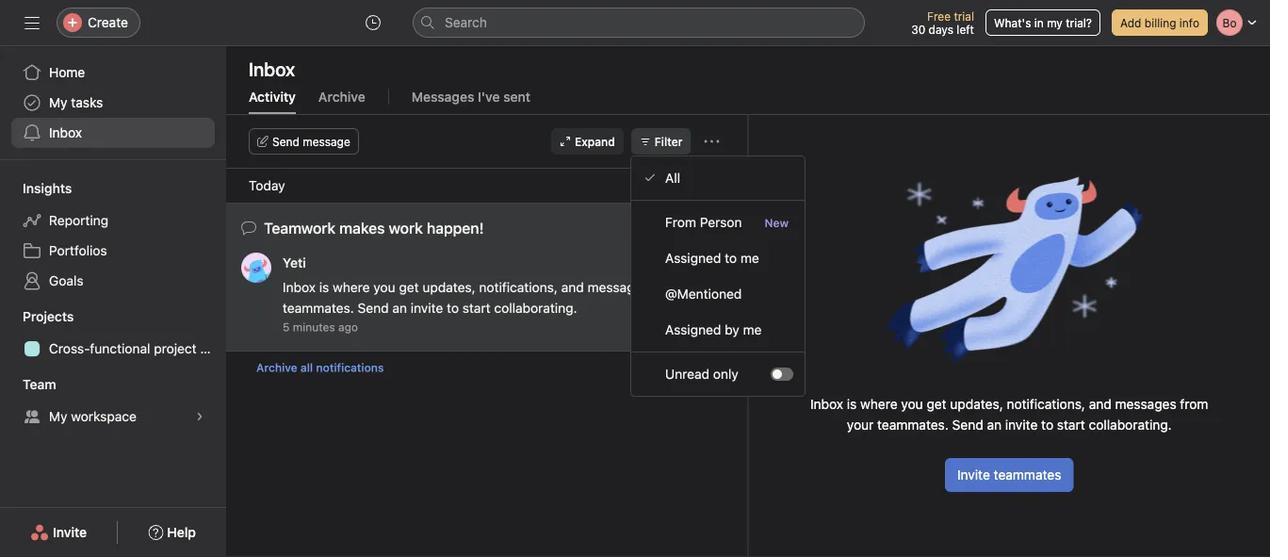 Task type: describe. For each thing, give the bounding box(es) containing it.
send message button
[[249, 128, 359, 155]]

my tasks
[[49, 95, 103, 110]]

my
[[1047, 16, 1063, 29]]

inbox inside inbox is where you get updates, notifications, and messages from your teammates. send an invite to start collaborating.
[[811, 396, 844, 412]]

days
[[929, 23, 954, 36]]

you inside yeti inbox is where you get updates, notifications, and messages from your teammates. send an invite to start collaborating. 5 minutes ago
[[374, 280, 396, 295]]

only
[[713, 366, 739, 382]]

sent
[[504, 89, 531, 105]]

my workspace link
[[11, 402, 215, 432]]

assigned for assigned to me
[[666, 250, 722, 266]]

left
[[957, 23, 975, 36]]

messages inside inbox is where you get updates, notifications, and messages from your teammates. send an invite to start collaborating.
[[1116, 396, 1177, 412]]

archive link
[[319, 89, 366, 114]]

updates, inside yeti inbox is where you get updates, notifications, and messages from your teammates. send an invite to start collaborating. 5 minutes ago
[[423, 280, 476, 295]]

messages i've sent link
[[412, 89, 531, 114]]

billing
[[1145, 16, 1177, 29]]

unread only
[[666, 366, 739, 382]]

and inside yeti inbox is where you get updates, notifications, and messages from your teammates. send an invite to start collaborating. 5 minutes ago
[[562, 280, 584, 295]]

tasks
[[71, 95, 103, 110]]

insights
[[23, 181, 72, 196]]

create button
[[57, 8, 140, 38]]

projects button
[[0, 307, 74, 326]]

archive all notifications
[[256, 361, 384, 374]]

help
[[167, 525, 196, 540]]

more actions image
[[705, 134, 720, 149]]

functional
[[90, 341, 150, 356]]

ago
[[338, 321, 358, 334]]

home link
[[11, 58, 215, 88]]

notifications, inside inbox is where you get updates, notifications, and messages from your teammates. send an invite to start collaborating.
[[1007, 396, 1086, 412]]

yeti
[[283, 255, 306, 271]]

goals link
[[11, 266, 215, 296]]

get inside yeti inbox is where you get updates, notifications, and messages from your teammates. send an invite to start collaborating. 5 minutes ago
[[399, 280, 419, 295]]

trial?
[[1066, 16, 1093, 29]]

assigned for assigned by me
[[666, 322, 722, 337]]

all
[[666, 170, 681, 186]]

hide sidebar image
[[25, 15, 40, 30]]

inbox link
[[11, 118, 215, 148]]

teammates
[[994, 467, 1062, 483]]

invite button
[[18, 516, 99, 550]]

teammates. inside inbox is where you get updates, notifications, and messages from your teammates. send an invite to start collaborating.
[[878, 417, 949, 433]]

me for assigned by me
[[743, 322, 762, 337]]

an inside yeti inbox is where you get updates, notifications, and messages from your teammates. send an invite to start collaborating. 5 minutes ago
[[393, 300, 407, 316]]

inbox inside inbox link
[[49, 125, 82, 140]]

insights element
[[0, 172, 226, 300]]

by
[[725, 322, 740, 337]]

projects
[[23, 309, 74, 324]]

free
[[928, 9, 951, 23]]

history image
[[366, 15, 381, 30]]

invite for invite
[[53, 525, 87, 540]]

collaborating. inside inbox is where you get updates, notifications, and messages from your teammates. send an invite to start collaborating.
[[1089, 417, 1172, 433]]

archive for archive
[[319, 89, 366, 105]]

is inside yeti inbox is where you get updates, notifications, and messages from your teammates. send an invite to start collaborating. 5 minutes ago
[[319, 280, 329, 295]]

start inside yeti inbox is where you get updates, notifications, and messages from your teammates. send an invite to start collaborating. 5 minutes ago
[[463, 300, 491, 316]]

search
[[445, 15, 487, 30]]

me for assigned to me
[[741, 250, 760, 266]]

teamwork
[[264, 219, 336, 237]]

30
[[912, 23, 926, 36]]

5
[[283, 321, 290, 334]]

add
[[1121, 16, 1142, 29]]

what's in my trial?
[[994, 16, 1093, 29]]

messages
[[412, 89, 475, 105]]

project
[[154, 341, 197, 356]]

add billing info
[[1121, 16, 1200, 29]]

search list box
[[413, 8, 865, 38]]

send inside inbox is where you get updates, notifications, and messages from your teammates. send an invite to start collaborating.
[[953, 417, 984, 433]]

all
[[301, 361, 313, 374]]

my for my tasks
[[49, 95, 67, 110]]

cross-functional project plan
[[49, 341, 226, 356]]

1 horizontal spatial to
[[725, 250, 737, 266]]

from person
[[666, 214, 742, 230]]

cross-functional project plan link
[[11, 334, 226, 364]]

to inside yeti inbox is where you get updates, notifications, and messages from your teammates. send an invite to start collaborating. 5 minutes ago
[[447, 300, 459, 316]]

updates, inside inbox is where you get updates, notifications, and messages from your teammates. send an invite to start collaborating.
[[951, 396, 1004, 412]]

add billing info button
[[1112, 9, 1209, 36]]

messages inside yeti inbox is where you get updates, notifications, and messages from your teammates. send an invite to start collaborating. 5 minutes ago
[[588, 280, 649, 295]]

yeti inbox is where you get updates, notifications, and messages from your teammates. send an invite to start collaborating. 5 minutes ago
[[283, 255, 715, 334]]

goals
[[49, 273, 83, 288]]

where inside inbox is where you get updates, notifications, and messages from your teammates. send an invite to start collaborating.
[[861, 396, 898, 412]]

see details, my workspace image
[[194, 411, 206, 422]]

minutes
[[293, 321, 335, 334]]

portfolios
[[49, 243, 107, 258]]

your inside inbox is where you get updates, notifications, and messages from your teammates. send an invite to start collaborating.
[[847, 417, 874, 433]]

i've
[[478, 89, 500, 105]]

get inside inbox is where you get updates, notifications, and messages from your teammates. send an invite to start collaborating.
[[927, 396, 947, 412]]

invite teammates
[[958, 467, 1062, 483]]

from
[[666, 214, 697, 230]]



Task type: locate. For each thing, give the bounding box(es) containing it.
what's
[[994, 16, 1032, 29]]

1 vertical spatial and
[[1090, 396, 1112, 412]]

1 horizontal spatial you
[[902, 396, 924, 412]]

0 horizontal spatial invite
[[53, 525, 87, 540]]

1 vertical spatial me
[[743, 322, 762, 337]]

assigned up @mentioned
[[666, 250, 722, 266]]

1 vertical spatial an
[[987, 417, 1002, 433]]

where inside yeti inbox is where you get updates, notifications, and messages from your teammates. send an invite to start collaborating. 5 minutes ago
[[333, 280, 370, 295]]

0 horizontal spatial updates,
[[423, 280, 476, 295]]

0 horizontal spatial start
[[463, 300, 491, 316]]

start up teammates
[[1058, 417, 1086, 433]]

2 assigned from the top
[[666, 322, 722, 337]]

and
[[562, 280, 584, 295], [1090, 396, 1112, 412]]

0 horizontal spatial your
[[685, 280, 711, 295]]

0 horizontal spatial send
[[272, 135, 300, 148]]

invite down work happen!
[[411, 300, 443, 316]]

send up ago
[[358, 300, 389, 316]]

1 horizontal spatial get
[[927, 396, 947, 412]]

notifications, inside yeti inbox is where you get updates, notifications, and messages from your teammates. send an invite to start collaborating. 5 minutes ago
[[479, 280, 558, 295]]

is
[[319, 280, 329, 295], [847, 396, 857, 412]]

to up archive all notifications button
[[447, 300, 459, 316]]

0 vertical spatial notifications,
[[479, 280, 558, 295]]

1 vertical spatial invite
[[1006, 417, 1038, 433]]

send up the invite teammates
[[953, 417, 984, 433]]

collaborating. inside yeti inbox is where you get updates, notifications, and messages from your teammates. send an invite to start collaborating. 5 minutes ago
[[494, 300, 578, 316]]

notifications
[[316, 361, 384, 374]]

activity link
[[249, 89, 296, 114]]

start inside inbox is where you get updates, notifications, and messages from your teammates. send an invite to start collaborating.
[[1058, 417, 1086, 433]]

create
[[88, 15, 128, 30]]

collaborating.
[[494, 300, 578, 316], [1089, 417, 1172, 433]]

0 horizontal spatial archive
[[256, 361, 298, 374]]

reporting link
[[11, 206, 215, 236]]

archive up message
[[319, 89, 366, 105]]

1 horizontal spatial and
[[1090, 396, 1112, 412]]

1 vertical spatial assigned
[[666, 322, 722, 337]]

1 vertical spatial collaborating.
[[1089, 417, 1172, 433]]

@mentioned
[[666, 286, 742, 302]]

1 horizontal spatial from
[[1181, 396, 1209, 412]]

0 horizontal spatial and
[[562, 280, 584, 295]]

1 vertical spatial where
[[861, 396, 898, 412]]

invite teammates button
[[946, 458, 1074, 492]]

from inside yeti inbox is where you get updates, notifications, and messages from your teammates. send an invite to start collaborating. 5 minutes ago
[[653, 280, 681, 295]]

2 horizontal spatial to
[[1042, 417, 1054, 433]]

my workspace
[[49, 409, 137, 424]]

my for my workspace
[[49, 409, 67, 424]]

inbox is where you get updates, notifications, and messages from your teammates. send an invite to start collaborating.
[[811, 396, 1209, 433]]

0 horizontal spatial where
[[333, 280, 370, 295]]

new
[[765, 216, 789, 230]]

1 vertical spatial archive
[[256, 361, 298, 374]]

to up teammates
[[1042, 417, 1054, 433]]

messages i've sent
[[412, 89, 531, 105]]

archive for archive all notifications
[[256, 361, 298, 374]]

2 my from the top
[[49, 409, 67, 424]]

workspace
[[71, 409, 137, 424]]

home
[[49, 65, 85, 80]]

me down person
[[741, 250, 760, 266]]

1 horizontal spatial your
[[847, 417, 874, 433]]

invite inside inbox is where you get updates, notifications, and messages from your teammates. send an invite to start collaborating.
[[1006, 417, 1038, 433]]

inbox
[[249, 58, 295, 80], [49, 125, 82, 140], [283, 280, 316, 295], [811, 396, 844, 412]]

an
[[393, 300, 407, 316], [987, 417, 1002, 433]]

1 horizontal spatial an
[[987, 417, 1002, 433]]

your inside yeti inbox is where you get updates, notifications, and messages from your teammates. send an invite to start collaborating. 5 minutes ago
[[685, 280, 711, 295]]

you
[[374, 280, 396, 295], [902, 396, 924, 412]]

0 horizontal spatial you
[[374, 280, 396, 295]]

1 vertical spatial to
[[447, 300, 459, 316]]

0 vertical spatial where
[[333, 280, 370, 295]]

1 my from the top
[[49, 95, 67, 110]]

my left tasks
[[49, 95, 67, 110]]

help button
[[136, 516, 208, 550]]

2 vertical spatial to
[[1042, 417, 1054, 433]]

to inside inbox is where you get updates, notifications, and messages from your teammates. send an invite to start collaborating.
[[1042, 417, 1054, 433]]

0 vertical spatial an
[[393, 300, 407, 316]]

search button
[[413, 8, 865, 38]]

1 vertical spatial teammates.
[[878, 417, 949, 433]]

plan
[[200, 341, 226, 356]]

0 vertical spatial and
[[562, 280, 584, 295]]

my tasks link
[[11, 88, 215, 118]]

your
[[685, 280, 711, 295], [847, 417, 874, 433]]

0 vertical spatial updates,
[[423, 280, 476, 295]]

an inside inbox is where you get updates, notifications, and messages from your teammates. send an invite to start collaborating.
[[987, 417, 1002, 433]]

notifications, up teammates
[[1007, 396, 1086, 412]]

updates, up the invite teammates
[[951, 396, 1004, 412]]

0 vertical spatial you
[[374, 280, 396, 295]]

0 horizontal spatial an
[[393, 300, 407, 316]]

free trial 30 days left
[[912, 9, 975, 36]]

0 vertical spatial assigned
[[666, 250, 722, 266]]

invite inside yeti inbox is where you get updates, notifications, and messages from your teammates. send an invite to start collaborating. 5 minutes ago
[[411, 300, 443, 316]]

2 horizontal spatial send
[[953, 417, 984, 433]]

invite
[[411, 300, 443, 316], [1006, 417, 1038, 433]]

updates,
[[423, 280, 476, 295], [951, 396, 1004, 412]]

0 vertical spatial invite
[[411, 300, 443, 316]]

1 vertical spatial my
[[49, 409, 67, 424]]

0 horizontal spatial teammates.
[[283, 300, 354, 316]]

portfolios link
[[11, 236, 215, 266]]

0 horizontal spatial get
[[399, 280, 419, 295]]

assigned by me
[[666, 322, 762, 337]]

insights button
[[0, 179, 72, 198]]

0 vertical spatial to
[[725, 250, 737, 266]]

cross-
[[49, 341, 90, 356]]

filter button
[[631, 128, 691, 155]]

0 horizontal spatial invite
[[411, 300, 443, 316]]

expand button
[[552, 128, 624, 155]]

0 vertical spatial invite
[[958, 467, 991, 483]]

0 vertical spatial is
[[319, 280, 329, 295]]

0 vertical spatial me
[[741, 250, 760, 266]]

1 vertical spatial start
[[1058, 417, 1086, 433]]

in
[[1035, 16, 1044, 29]]

teammates.
[[283, 300, 354, 316], [878, 417, 949, 433]]

1 horizontal spatial messages
[[1116, 396, 1177, 412]]

1 horizontal spatial updates,
[[951, 396, 1004, 412]]

teamwork makes work happen!
[[264, 219, 484, 237]]

my inside teams element
[[49, 409, 67, 424]]

inbox inside yeti inbox is where you get updates, notifications, and messages from your teammates. send an invite to start collaborating. 5 minutes ago
[[283, 280, 316, 295]]

send inside button
[[272, 135, 300, 148]]

0 horizontal spatial collaborating.
[[494, 300, 578, 316]]

0 vertical spatial my
[[49, 95, 67, 110]]

updates, down work happen!
[[423, 280, 476, 295]]

1 vertical spatial send
[[358, 300, 389, 316]]

0 horizontal spatial to
[[447, 300, 459, 316]]

trial
[[954, 9, 975, 23]]

1 horizontal spatial archive
[[319, 89, 366, 105]]

message
[[303, 135, 350, 148]]

notifications, up archive all notifications button
[[479, 280, 558, 295]]

1 horizontal spatial start
[[1058, 417, 1086, 433]]

from inside inbox is where you get updates, notifications, and messages from your teammates. send an invite to start collaborating.
[[1181, 396, 1209, 412]]

start up archive all notifications button
[[463, 300, 491, 316]]

0 vertical spatial start
[[463, 300, 491, 316]]

notifications,
[[479, 280, 558, 295], [1007, 396, 1086, 412]]

0 horizontal spatial from
[[653, 280, 681, 295]]

an down teamwork makes work happen!
[[393, 300, 407, 316]]

1 vertical spatial is
[[847, 396, 857, 412]]

1 horizontal spatial where
[[861, 396, 898, 412]]

me right by
[[743, 322, 762, 337]]

1 vertical spatial from
[[1181, 396, 1209, 412]]

today
[[249, 178, 285, 193]]

archive all notifications button
[[226, 352, 748, 384]]

reporting
[[49, 213, 109, 228]]

is inside inbox is where you get updates, notifications, and messages from your teammates. send an invite to start collaborating.
[[847, 396, 857, 412]]

archive inside button
[[256, 361, 298, 374]]

send left message
[[272, 135, 300, 148]]

1 assigned from the top
[[666, 250, 722, 266]]

archive
[[319, 89, 366, 105], [256, 361, 298, 374]]

1 vertical spatial you
[[902, 396, 924, 412]]

invite for invite teammates
[[958, 467, 991, 483]]

0 vertical spatial send
[[272, 135, 300, 148]]

invite up teammates
[[1006, 417, 1038, 433]]

expand
[[575, 135, 615, 148]]

person
[[700, 214, 742, 230]]

1 vertical spatial notifications,
[[1007, 396, 1086, 412]]

1 vertical spatial messages
[[1116, 396, 1177, 412]]

send message
[[272, 135, 350, 148]]

1 horizontal spatial invite
[[1006, 417, 1038, 433]]

makes
[[340, 219, 385, 237]]

0 vertical spatial your
[[685, 280, 711, 295]]

global element
[[0, 46, 226, 159]]

activity
[[249, 89, 296, 105]]

1 horizontal spatial teammates.
[[878, 417, 949, 433]]

my inside global element
[[49, 95, 67, 110]]

0 vertical spatial messages
[[588, 280, 649, 295]]

1 vertical spatial your
[[847, 417, 874, 433]]

projects element
[[0, 300, 226, 368]]

send inside yeti inbox is where you get updates, notifications, and messages from your teammates. send an invite to start collaborating. 5 minutes ago
[[358, 300, 389, 316]]

0 vertical spatial teammates.
[[283, 300, 354, 316]]

1 horizontal spatial collaborating.
[[1089, 417, 1172, 433]]

1 vertical spatial get
[[927, 396, 947, 412]]

0 vertical spatial get
[[399, 280, 419, 295]]

assigned
[[666, 250, 722, 266], [666, 322, 722, 337]]

from
[[653, 280, 681, 295], [1181, 396, 1209, 412]]

you inside inbox is where you get updates, notifications, and messages from your teammates. send an invite to start collaborating.
[[902, 396, 924, 412]]

2 vertical spatial send
[[953, 417, 984, 433]]

what's in my trial? button
[[986, 9, 1101, 36]]

archive left all
[[256, 361, 298, 374]]

teams element
[[0, 368, 226, 436]]

assigned down @mentioned
[[666, 322, 722, 337]]

0 horizontal spatial messages
[[588, 280, 649, 295]]

invite
[[958, 467, 991, 483], [53, 525, 87, 540]]

teammates. inside yeti inbox is where you get updates, notifications, and messages from your teammates. send an invite to start collaborating. 5 minutes ago
[[283, 300, 354, 316]]

team button
[[0, 375, 56, 394]]

1 horizontal spatial is
[[847, 396, 857, 412]]

unread
[[666, 366, 710, 382]]

info
[[1180, 16, 1200, 29]]

0 vertical spatial collaborating.
[[494, 300, 578, 316]]

1 vertical spatial updates,
[[951, 396, 1004, 412]]

to down person
[[725, 250, 737, 266]]

0 horizontal spatial is
[[319, 280, 329, 295]]

0 vertical spatial from
[[653, 280, 681, 295]]

1 horizontal spatial notifications,
[[1007, 396, 1086, 412]]

work happen!
[[389, 219, 484, 237]]

assigned to me
[[666, 250, 760, 266]]

my
[[49, 95, 67, 110], [49, 409, 67, 424]]

0 vertical spatial archive
[[319, 89, 366, 105]]

and inside inbox is where you get updates, notifications, and messages from your teammates. send an invite to start collaborating.
[[1090, 396, 1112, 412]]

send
[[272, 135, 300, 148], [358, 300, 389, 316], [953, 417, 984, 433]]

my down team
[[49, 409, 67, 424]]

1 horizontal spatial invite
[[958, 467, 991, 483]]

0 horizontal spatial notifications,
[[479, 280, 558, 295]]

where
[[333, 280, 370, 295], [861, 396, 898, 412]]

an up the invite teammates
[[987, 417, 1002, 433]]

team
[[23, 377, 56, 392]]

1 horizontal spatial send
[[358, 300, 389, 316]]

filter
[[655, 135, 683, 148]]

1 vertical spatial invite
[[53, 525, 87, 540]]



Task type: vqa. For each thing, say whether or not it's contained in the screenshot.
"New project or portfolio" image
no



